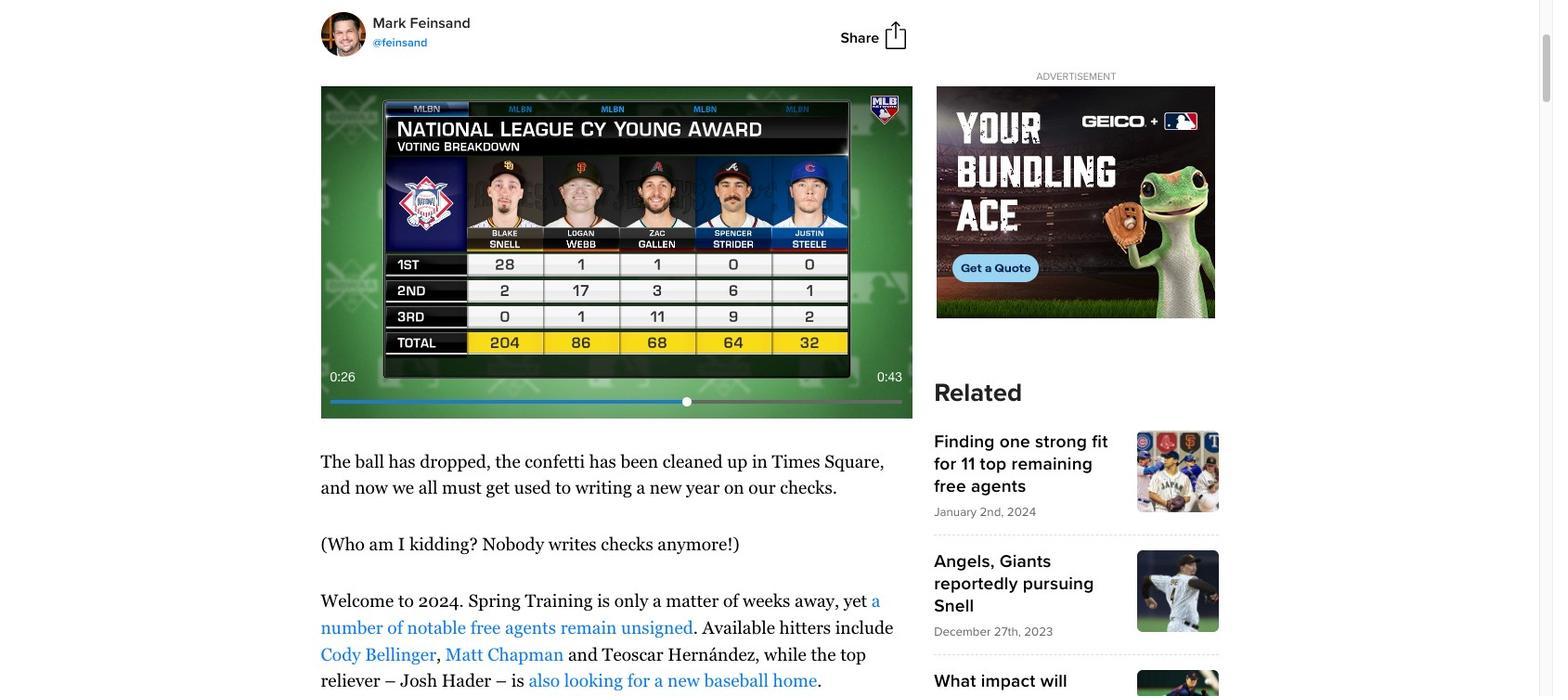 Task type: describe. For each thing, give the bounding box(es) containing it.
impact
[[981, 670, 1036, 692]]

also looking for a new baseball home link
[[529, 671, 818, 691]]

matter
[[666, 591, 719, 611]]

1 – from the left
[[385, 671, 396, 691]]

pursuing
[[1023, 573, 1094, 595]]

used
[[514, 478, 551, 498]]

looking
[[564, 671, 623, 691]]

and teoscar hernández, while the top reliever – josh hader – is
[[321, 644, 867, 691]]

writes
[[549, 534, 597, 555]]

a right only
[[653, 591, 662, 611]]

times
[[772, 451, 821, 471]]

finding one strong fit for 11 top remaining free agents element
[[934, 430, 1219, 520]]

2 has from the left
[[589, 451, 617, 471]]

welcome
[[321, 591, 394, 611]]

a number of notable free agents remain unsigned link
[[321, 591, 881, 638]]

one
[[1000, 430, 1031, 453]]

0 horizontal spatial for
[[628, 671, 650, 691]]

a inside a number of notable free agents remain unsigned
[[872, 591, 881, 611]]

will
[[1041, 670, 1068, 692]]

remaining
[[1012, 453, 1093, 475]]

up
[[727, 451, 748, 471]]

play (space) image
[[369, 404, 382, 424]]

weeks
[[743, 591, 791, 611]]

top inside and teoscar hernández, while the top reliever – josh hader – is
[[841, 644, 867, 665]]

1 has from the left
[[389, 451, 416, 471]]

our
[[749, 478, 776, 498]]

2 – from the left
[[496, 671, 507, 691]]

matt chapman link
[[446, 644, 564, 665]]

writing
[[576, 478, 632, 498]]

advertisement region
[[937, 86, 1216, 318]]

away,
[[795, 591, 840, 611]]

agents inside a number of notable free agents remain unsigned
[[505, 617, 556, 638]]

0:26
[[330, 369, 355, 384]]

in
[[752, 451, 768, 471]]

current time: 0:26 element
[[330, 368, 355, 387]]

giants
[[1000, 550, 1052, 573]]

of inside a number of notable free agents remain unsigned
[[388, 617, 403, 638]]

yet
[[844, 591, 868, 611]]

@
[[373, 35, 382, 50]]

chapman
[[488, 644, 564, 665]]

un-mute (m) image
[[434, 404, 459, 423]]

(who
[[321, 534, 365, 555]]

mark
[[373, 13, 406, 32]]

agents inside "finding one strong fit for 11 top remaining free agents january 2nd, 2024"
[[971, 475, 1027, 497]]

baseball
[[704, 671, 769, 691]]

2024.
[[418, 591, 464, 611]]

cody
[[321, 644, 361, 665]]

home
[[773, 671, 818, 691]]

share image
[[882, 21, 910, 49]]

include
[[836, 617, 894, 638]]

available
[[703, 617, 775, 638]]

and inside and teoscar hernández, while the top reliever – josh hader – is
[[568, 644, 598, 665]]

back 15 seconds image
[[332, 404, 354, 423]]

what impact will yamamoto signin link
[[934, 670, 1219, 697]]

angels, giants reportedly pursuing snell december 27th, 2023
[[934, 550, 1094, 639]]

january
[[934, 505, 977, 520]]

checks.
[[780, 478, 838, 498]]

new inside the "the ball has dropped, the confetti has been cleaned up in times square, and now we all must get used to writing a new year on our checks."
[[650, 478, 682, 498]]

teoscar
[[602, 644, 664, 665]]

seek slider slider
[[330, 397, 903, 407]]

free inside a number of notable free agents remain unsigned
[[471, 617, 501, 638]]

2023
[[1025, 625, 1054, 639]]

feinsand
[[382, 35, 428, 50]]

hitters
[[780, 617, 831, 638]]

and inside the "the ball has dropped, the confetti has been cleaned up in times square, and now we all must get used to writing a new year on our checks."
[[321, 478, 351, 498]]

josh
[[401, 671, 438, 691]]

forward 15 seconds image
[[396, 404, 418, 423]]

snell
[[934, 595, 975, 617]]

december
[[934, 625, 991, 639]]

the for top
[[811, 644, 836, 665]]

what
[[934, 670, 977, 692]]

feinsand
[[410, 13, 471, 32]]

subtitles/closed captions (c) image
[[834, 404, 860, 423]]

remain
[[561, 617, 617, 638]]

angels, giants reportedly pursuing snell element
[[934, 550, 1219, 639]]

angels,
[[934, 550, 995, 573]]

,
[[436, 644, 441, 665]]

checks
[[601, 534, 654, 555]]

matt
[[446, 644, 483, 665]]

share
[[841, 28, 880, 47]]

1 vertical spatial new
[[668, 671, 700, 691]]

kidding?
[[409, 534, 478, 555]]

anymore!)
[[658, 534, 740, 555]]

fit
[[1092, 430, 1108, 453]]



Task type: locate. For each thing, give the bounding box(es) containing it.
the
[[496, 451, 521, 471], [811, 644, 836, 665]]

and down the the
[[321, 478, 351, 498]]

yamamoto
[[934, 692, 1020, 697]]

1 horizontal spatial agents
[[971, 475, 1027, 497]]

ball
[[355, 451, 384, 471]]

square,
[[825, 451, 885, 471]]

agents up the 2nd,
[[971, 475, 1027, 497]]

the up get
[[496, 451, 521, 471]]

nobody
[[482, 534, 544, 555]]

1 horizontal spatial to
[[555, 478, 571, 498]]

on
[[724, 478, 745, 498]]

– down matt chapman link
[[496, 671, 507, 691]]

2024
[[1007, 505, 1037, 520]]

welcome to 2024. spring training is only a matter of weeks away, yet
[[321, 591, 872, 611]]

0 horizontal spatial and
[[321, 478, 351, 498]]

0 vertical spatial and
[[321, 478, 351, 498]]

– left 'josh'
[[385, 671, 396, 691]]

0 vertical spatial for
[[934, 453, 957, 475]]

a down been
[[637, 478, 646, 498]]

1 horizontal spatial and
[[568, 644, 598, 665]]

has up we
[[389, 451, 416, 471]]

top inside "finding one strong fit for 11 top remaining free agents january 2nd, 2024"
[[980, 453, 1007, 475]]

the for confetti
[[496, 451, 521, 471]]

1 vertical spatial top
[[841, 644, 867, 665]]

dropped,
[[420, 451, 491, 471]]

0 vertical spatial .
[[693, 617, 698, 638]]

mark feinsand @ feinsand
[[373, 13, 471, 50]]

. down matter
[[693, 617, 698, 638]]

free down spring
[[471, 617, 501, 638]]

0 horizontal spatial the
[[496, 451, 521, 471]]

0 vertical spatial the
[[496, 451, 521, 471]]

a down the teoscar
[[655, 671, 664, 691]]

all
[[419, 478, 438, 498]]

1 vertical spatial agents
[[505, 617, 556, 638]]

1 vertical spatial of
[[388, 617, 403, 638]]

is left also
[[512, 671, 524, 691]]

0 horizontal spatial has
[[389, 451, 416, 471]]

of
[[723, 591, 739, 611], [388, 617, 403, 638]]

confetti
[[525, 451, 585, 471]]

to left 2024.
[[398, 591, 414, 611]]

reliever
[[321, 671, 381, 691]]

2nd,
[[980, 505, 1004, 520]]

been
[[621, 451, 659, 471]]

i
[[398, 534, 405, 555]]

also looking for a new baseball home .
[[529, 671, 822, 691]]

year
[[686, 478, 720, 498]]

unsigned
[[621, 617, 693, 638]]

0 horizontal spatial agents
[[505, 617, 556, 638]]

of up available
[[723, 591, 739, 611]]

0 vertical spatial free
[[934, 475, 967, 497]]

what impact will yamamoto signin
[[934, 670, 1092, 697]]

finding
[[934, 430, 995, 453]]

hernández,
[[668, 644, 760, 665]]

reportedly
[[934, 573, 1018, 595]]

cleaned
[[663, 451, 723, 471]]

to down confetti
[[555, 478, 571, 498]]

. down the hitters
[[818, 671, 822, 691]]

(who am i kidding? nobody writes checks anymore!)
[[321, 534, 740, 555]]

0 horizontal spatial .
[[693, 617, 698, 638]]

related
[[934, 378, 1023, 408]]

we
[[393, 478, 414, 498]]

top down include at the bottom right of page
[[841, 644, 867, 665]]

.
[[693, 617, 698, 638], [818, 671, 822, 691]]

notable
[[407, 617, 466, 638]]

is left only
[[597, 591, 610, 611]]

0 horizontal spatial to
[[398, 591, 414, 611]]

1 vertical spatial to
[[398, 591, 414, 611]]

the ball has dropped, the confetti has been cleaned up in times square, and now we all must get used to writing a new year on our checks.
[[321, 451, 885, 498]]

free
[[934, 475, 967, 497], [471, 617, 501, 638]]

spring
[[468, 591, 521, 611]]

–
[[385, 671, 396, 691], [496, 671, 507, 691]]

now
[[355, 478, 388, 498]]

0 vertical spatial agents
[[971, 475, 1027, 497]]

while
[[764, 644, 807, 665]]

and down remain
[[568, 644, 598, 665]]

the down the hitters
[[811, 644, 836, 665]]

share button
[[841, 28, 880, 47]]

free inside "finding one strong fit for 11 top remaining free agents january 2nd, 2024"
[[934, 475, 967, 497]]

hader
[[442, 671, 491, 691]]

cody bellinger link
[[321, 644, 436, 665]]

11
[[962, 453, 976, 475]]

for down the teoscar
[[628, 671, 650, 691]]

1 vertical spatial free
[[471, 617, 501, 638]]

1 vertical spatial for
[[628, 671, 650, 691]]

the inside and teoscar hernández, while the top reliever – josh hader – is
[[811, 644, 836, 665]]

free up 'january'
[[934, 475, 967, 497]]

the
[[321, 451, 351, 471]]

new down hernández,
[[668, 671, 700, 691]]

top right 11
[[980, 453, 1007, 475]]

0 vertical spatial of
[[723, 591, 739, 611]]

bellinger
[[365, 644, 436, 665]]

1 horizontal spatial for
[[934, 453, 957, 475]]

and
[[321, 478, 351, 498], [568, 644, 598, 665]]

get
[[486, 478, 510, 498]]

0 vertical spatial new
[[650, 478, 682, 498]]

the inside the "the ball has dropped, the confetti has been cleaned up in times square, and now we all must get used to writing a new year on our checks."
[[496, 451, 521, 471]]

0:43
[[878, 369, 903, 384]]

finding one strong fit for 11 top remaining free agents january 2nd, 2024
[[934, 430, 1108, 520]]

of up bellinger
[[388, 617, 403, 638]]

1 horizontal spatial –
[[496, 671, 507, 691]]

0 horizontal spatial of
[[388, 617, 403, 638]]

what impact will yamamoto signing have on hot stove? element
[[934, 670, 1219, 697]]

a number of notable free agents remain unsigned
[[321, 591, 881, 638]]

0 horizontal spatial top
[[841, 644, 867, 665]]

am
[[369, 534, 394, 555]]

has
[[389, 451, 416, 471], [589, 451, 617, 471]]

a
[[637, 478, 646, 498], [653, 591, 662, 611], [872, 591, 881, 611], [655, 671, 664, 691]]

0 vertical spatial top
[[980, 453, 1007, 475]]

also
[[529, 671, 560, 691]]

. available hitters include cody bellinger , matt chapman
[[321, 617, 894, 665]]

1 horizontal spatial is
[[597, 591, 610, 611]]

only
[[615, 591, 649, 611]]

1 vertical spatial is
[[512, 671, 524, 691]]

new left year
[[650, 478, 682, 498]]

0 horizontal spatial is
[[512, 671, 524, 691]]

1 vertical spatial .
[[818, 671, 822, 691]]

number
[[321, 617, 383, 638]]

1 horizontal spatial free
[[934, 475, 967, 497]]

1 horizontal spatial has
[[589, 451, 617, 471]]

1 horizontal spatial of
[[723, 591, 739, 611]]

for inside "finding one strong fit for 11 top remaining free agents january 2nd, 2024"
[[934, 453, 957, 475]]

strong
[[1036, 430, 1088, 453]]

a inside the "the ball has dropped, the confetti has been cleaned up in times square, and now we all must get used to writing a new year on our checks."
[[637, 478, 646, 498]]

for
[[934, 453, 957, 475], [628, 671, 650, 691]]

fullscreen (f) image
[[875, 404, 901, 423]]

has up writing
[[589, 451, 617, 471]]

1 horizontal spatial top
[[980, 453, 1007, 475]]

mark feinsand image
[[321, 12, 365, 56]]

1 horizontal spatial .
[[818, 671, 822, 691]]

1 vertical spatial the
[[811, 644, 836, 665]]

0 vertical spatial to
[[555, 478, 571, 498]]

a right yet
[[872, 591, 881, 611]]

is inside and teoscar hernández, while the top reliever – josh hader – is
[[512, 671, 524, 691]]

. inside '. available hitters include cody bellinger , matt chapman'
[[693, 617, 698, 638]]

1 vertical spatial and
[[568, 644, 598, 665]]

0 horizontal spatial free
[[471, 617, 501, 638]]

mlb media player group
[[321, 86, 912, 425]]

agents up chapman
[[505, 617, 556, 638]]

training
[[525, 591, 593, 611]]

must
[[442, 478, 482, 498]]

for left 11
[[934, 453, 957, 475]]

duration: 0:43 element
[[878, 368, 903, 387]]

volume image
[[472, 409, 482, 418]]

to inside the "the ball has dropped, the confetti has been cleaned up in times square, and now we all must get used to writing a new year on our checks."
[[555, 478, 571, 498]]

0 vertical spatial is
[[597, 591, 610, 611]]

0 horizontal spatial –
[[385, 671, 396, 691]]

volume slider
[[472, 409, 561, 418]]

27th,
[[994, 625, 1021, 639]]

1 horizontal spatial the
[[811, 644, 836, 665]]



Task type: vqa. For each thing, say whether or not it's contained in the screenshot.
strong
yes



